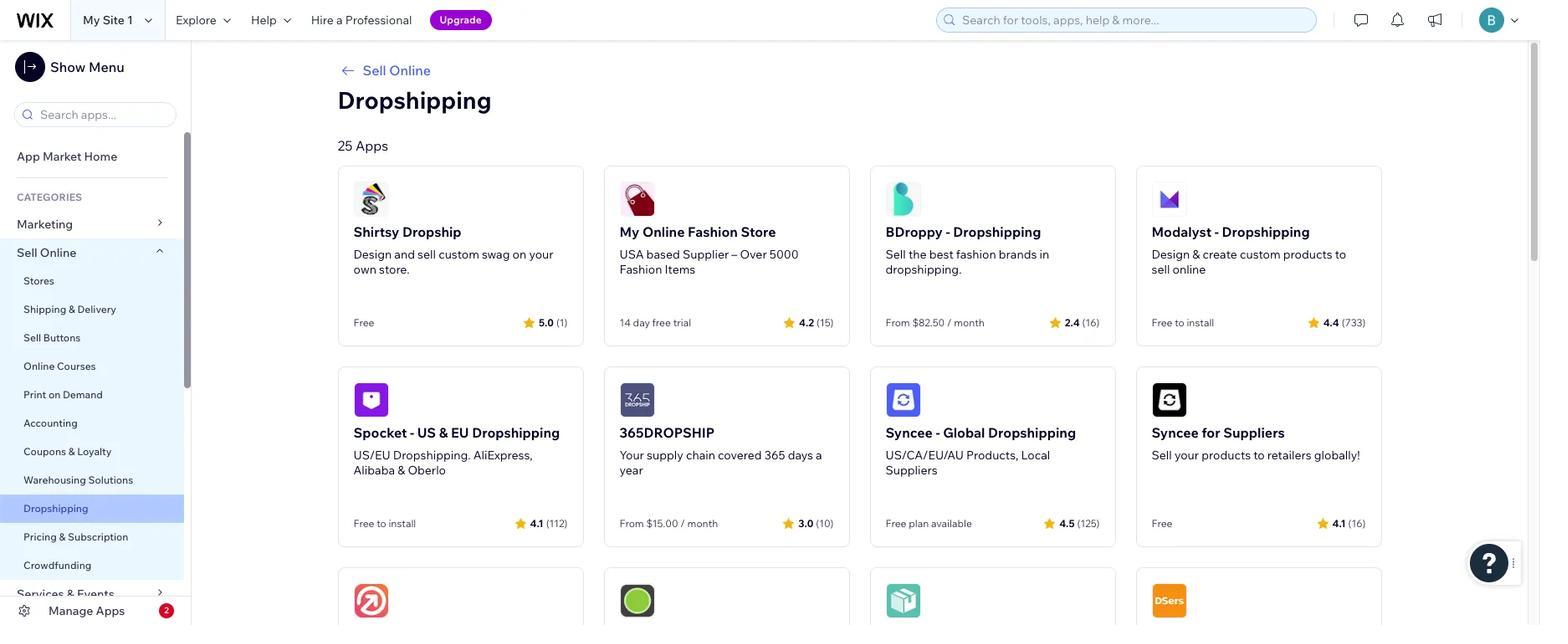 Task type: vqa. For each thing, say whether or not it's contained in the screenshot.


Task type: locate. For each thing, give the bounding box(es) containing it.
custom
[[439, 247, 479, 262], [1240, 247, 1281, 262]]

free for syncee - global dropshipping
[[886, 517, 907, 530]]

install down online
[[1187, 316, 1214, 329]]

1 horizontal spatial sell online
[[363, 62, 431, 79]]

syncee - global dropshipping logo image
[[886, 382, 921, 418]]

& left create
[[1193, 247, 1200, 262]]

syncee inside "syncee for suppliers sell your products to retailers globally!"
[[1152, 424, 1199, 441]]

on right swag
[[513, 247, 527, 262]]

sell left the
[[886, 247, 906, 262]]

1 horizontal spatial free to install
[[1152, 316, 1214, 329]]

syncee for syncee for suppliers
[[1152, 424, 1199, 441]]

5.0
[[539, 316, 554, 328]]

app market home link
[[0, 142, 184, 171]]

the
[[909, 247, 927, 262]]

from left the $15.00
[[620, 517, 644, 530]]

print
[[23, 388, 46, 401]]

-
[[946, 223, 950, 240], [1215, 223, 1219, 240], [410, 424, 414, 441], [936, 424, 940, 441]]

custom right create
[[1240, 247, 1281, 262]]

upgrade
[[440, 13, 482, 26]]

crowdfunding
[[23, 559, 92, 572]]

dropshipping aliexpress-dsers logo image
[[1152, 583, 1187, 618]]

apps
[[356, 137, 388, 154], [96, 603, 125, 618]]

apps right 25
[[356, 137, 388, 154]]

dropshipping link
[[0, 495, 184, 523]]

1 vertical spatial fashion
[[620, 262, 662, 277]]

dropshipping inside bdroppy - dropshipping sell the best fashion brands in dropshipping.
[[953, 223, 1041, 240]]

$82.50
[[912, 316, 945, 329]]

0 horizontal spatial suppliers
[[886, 463, 938, 478]]

sell right and
[[418, 247, 436, 262]]

& up manage
[[67, 587, 74, 602]]

2 syncee from the left
[[1152, 424, 1199, 441]]

(16) right 2.4
[[1082, 316, 1100, 328]]

0 vertical spatial month
[[954, 316, 985, 329]]

(112)
[[546, 517, 568, 529]]

syncee up us/ca/eu/au
[[886, 424, 933, 441]]

0 horizontal spatial a
[[336, 13, 343, 28]]

your down syncee for suppliers logo
[[1175, 448, 1199, 463]]

sell online down the professional
[[363, 62, 431, 79]]

bdroppy
[[886, 223, 943, 240]]

fashion left items
[[620, 262, 662, 277]]

manage apps
[[49, 603, 125, 618]]

1 horizontal spatial my
[[620, 223, 640, 240]]

0 vertical spatial sell online link
[[338, 60, 1382, 80]]

hire a professional link
[[301, 0, 422, 40]]

/ right $82.50
[[947, 316, 952, 329]]

2 design from the left
[[1152, 247, 1190, 262]]

year
[[620, 463, 643, 478]]

marketing
[[17, 217, 73, 232]]

1 vertical spatial a
[[816, 448, 822, 463]]

custom down dropship
[[439, 247, 479, 262]]

1 horizontal spatial a
[[816, 448, 822, 463]]

1 vertical spatial your
[[1175, 448, 1199, 463]]

my online fashion store usa based supplier – over 5000 fashion items
[[620, 223, 799, 277]]

1 horizontal spatial on
[[513, 247, 527, 262]]

design inside shirtsy dropship design and sell custom swag on your own store.
[[354, 247, 392, 262]]

to down alibaba
[[377, 517, 386, 530]]

Search for tools, apps, help & more... field
[[957, 8, 1311, 32]]

0 horizontal spatial free to install
[[354, 517, 416, 530]]

menu
[[89, 59, 124, 75]]

sell left buttons on the bottom left of page
[[23, 331, 41, 344]]

sell online down marketing
[[17, 245, 76, 260]]

dropshipping up the 25 apps
[[338, 85, 492, 115]]

on inside sidebar element
[[48, 388, 61, 401]]

1 vertical spatial suppliers
[[886, 463, 938, 478]]

suppliers up the plan
[[886, 463, 938, 478]]

1 vertical spatial free to install
[[354, 517, 416, 530]]

apps down events
[[96, 603, 125, 618]]

1 horizontal spatial 4.1
[[1333, 517, 1346, 529]]

0 vertical spatial /
[[947, 316, 952, 329]]

bdroppy - dropshipping sell the best fashion brands in dropshipping.
[[886, 223, 1049, 277]]

free to install for design
[[1152, 316, 1214, 329]]

suppliers up retailers
[[1224, 424, 1285, 441]]

365dropship logo image
[[620, 382, 655, 418]]

a inside 365dropship your supply chain covered 365 days a year
[[816, 448, 822, 463]]

1 design from the left
[[354, 247, 392, 262]]

stores link
[[0, 267, 184, 295]]

1 4.1 from the left
[[530, 517, 544, 529]]

to left retailers
[[1254, 448, 1265, 463]]

0 horizontal spatial on
[[48, 388, 61, 401]]

eu
[[451, 424, 469, 441]]

1 horizontal spatial design
[[1152, 247, 1190, 262]]

coupons & loyalty link
[[0, 438, 184, 466]]

0 horizontal spatial sell online
[[17, 245, 76, 260]]

- up best
[[946, 223, 950, 240]]

&
[[1193, 247, 1200, 262], [69, 303, 75, 315], [439, 424, 448, 441], [68, 445, 75, 458], [398, 463, 405, 478], [59, 531, 66, 543], [67, 587, 74, 602]]

products up 4.4 at the right bottom of page
[[1283, 247, 1333, 262]]

to inside 'modalyst - dropshipping design & create custom products to sell online'
[[1335, 247, 1347, 262]]

0 vertical spatial products
[[1283, 247, 1333, 262]]

0 horizontal spatial /
[[681, 517, 685, 530]]

1 horizontal spatial suppliers
[[1224, 424, 1285, 441]]

from for -
[[886, 316, 910, 329]]

0 vertical spatial on
[[513, 247, 527, 262]]

0 horizontal spatial install
[[389, 517, 416, 530]]

/ for supply
[[681, 517, 685, 530]]

1 horizontal spatial from
[[886, 316, 910, 329]]

4.1 down globally!
[[1333, 517, 1346, 529]]

app
[[17, 149, 40, 164]]

- for modalyst
[[1215, 223, 1219, 240]]

stores
[[23, 274, 54, 287]]

5000
[[770, 247, 799, 262]]

1 vertical spatial sell online link
[[0, 238, 184, 267]]

(733)
[[1342, 316, 1366, 328]]

1 vertical spatial install
[[389, 517, 416, 530]]

1 vertical spatial sell online
[[17, 245, 76, 260]]

- up create
[[1215, 223, 1219, 240]]

shirtsy dropship logo image
[[354, 182, 389, 217]]

0 horizontal spatial products
[[1202, 448, 1251, 463]]

14 day free trial
[[620, 316, 691, 329]]

1 horizontal spatial syncee
[[1152, 424, 1199, 441]]

from $15.00 / month
[[620, 517, 718, 530]]

store.
[[379, 262, 410, 277]]

a right days
[[816, 448, 822, 463]]

& left delivery
[[69, 303, 75, 315]]

your inside shirtsy dropship design and sell custom swag on your own store.
[[529, 247, 554, 262]]

supplier
[[683, 247, 729, 262]]

from left $82.50
[[886, 316, 910, 329]]

dropshipping up aliexpress,
[[472, 424, 560, 441]]

syncee inside 'syncee - global dropshipping us/ca/eu/au products, local suppliers'
[[886, 424, 933, 441]]

my inside the my online fashion store usa based supplier – over 5000 fashion items
[[620, 223, 640, 240]]

install
[[1187, 316, 1214, 329], [389, 517, 416, 530]]

my up the usa
[[620, 223, 640, 240]]

0 horizontal spatial design
[[354, 247, 392, 262]]

online courses
[[23, 360, 96, 372]]

1 vertical spatial products
[[1202, 448, 1251, 463]]

syncee for suppliers logo image
[[1152, 382, 1187, 418]]

month right $82.50
[[954, 316, 985, 329]]

(125)
[[1077, 517, 1100, 529]]

free
[[354, 316, 374, 329], [1152, 316, 1173, 329], [354, 517, 374, 530], [886, 517, 907, 530], [1152, 517, 1173, 530]]

sell inside "syncee for suppliers sell your products to retailers globally!"
[[1152, 448, 1172, 463]]

1 horizontal spatial your
[[1175, 448, 1199, 463]]

print on demand
[[23, 388, 103, 401]]

1 syncee from the left
[[886, 424, 933, 441]]

- inside bdroppy - dropshipping sell the best fashion brands in dropshipping.
[[946, 223, 950, 240]]

/ right the $15.00
[[681, 517, 685, 530]]

sell inside shirtsy dropship design and sell custom swag on your own store.
[[418, 247, 436, 262]]

dropshipping down warehousing at the bottom of page
[[23, 502, 88, 515]]

1 vertical spatial /
[[681, 517, 685, 530]]

4.1 left (112)
[[530, 517, 544, 529]]

month for dropshipping
[[954, 316, 985, 329]]

explore
[[176, 13, 217, 28]]

dropshipping inside 'modalyst - dropshipping design & create custom products to sell online'
[[1222, 223, 1310, 240]]

0 vertical spatial from
[[886, 316, 910, 329]]

suppliers
[[1224, 424, 1285, 441], [886, 463, 938, 478]]

0 vertical spatial install
[[1187, 316, 1214, 329]]

design down shirtsy
[[354, 247, 392, 262]]

0 vertical spatial apps
[[356, 137, 388, 154]]

2 custom from the left
[[1240, 247, 1281, 262]]

over
[[740, 247, 767, 262]]

coupons
[[23, 445, 66, 458]]

free to install for &
[[354, 517, 416, 530]]

fashion up supplier
[[688, 223, 738, 240]]

install down oberlo
[[389, 517, 416, 530]]

hire
[[311, 13, 334, 28]]

365dropship
[[620, 424, 715, 441]]

to down online
[[1175, 316, 1185, 329]]

1 horizontal spatial custom
[[1240, 247, 1281, 262]]

0 vertical spatial (16)
[[1082, 316, 1100, 328]]

4.1 for syncee for suppliers
[[1333, 517, 1346, 529]]

marketing link
[[0, 210, 184, 238]]

1 custom from the left
[[439, 247, 479, 262]]

free down alibaba
[[354, 517, 374, 530]]

4.5
[[1059, 517, 1075, 529]]

1 vertical spatial on
[[48, 388, 61, 401]]

free to install down online
[[1152, 316, 1214, 329]]

sell down syncee for suppliers logo
[[1152, 448, 1172, 463]]

/ for dropshipping
[[947, 316, 952, 329]]

0 horizontal spatial sell
[[418, 247, 436, 262]]

sell left online
[[1152, 262, 1170, 277]]

/
[[947, 316, 952, 329], [681, 517, 685, 530]]

0 vertical spatial a
[[336, 13, 343, 28]]

0 vertical spatial sell online
[[363, 62, 431, 79]]

us/eu
[[354, 448, 391, 463]]

show menu button
[[15, 52, 124, 82]]

to up 4.4 (733)
[[1335, 247, 1347, 262]]

0 horizontal spatial your
[[529, 247, 554, 262]]

- inside 'modalyst - dropshipping design & create custom products to sell online'
[[1215, 223, 1219, 240]]

show menu
[[50, 59, 124, 75]]

free up syncee for suppliers logo
[[1152, 316, 1173, 329]]

5.0 (1)
[[539, 316, 568, 328]]

& right pricing
[[59, 531, 66, 543]]

0 horizontal spatial from
[[620, 517, 644, 530]]

on right the print
[[48, 388, 61, 401]]

- left global at the right
[[936, 424, 940, 441]]

0 vertical spatial my
[[83, 13, 100, 28]]

sidebar element
[[0, 40, 192, 625]]

0 horizontal spatial my
[[83, 13, 100, 28]]

month
[[954, 316, 985, 329], [687, 517, 718, 530]]

online
[[1173, 262, 1206, 277]]

fashion
[[688, 223, 738, 240], [620, 262, 662, 277]]

1 vertical spatial from
[[620, 517, 644, 530]]

a
[[336, 13, 343, 28], [816, 448, 822, 463]]

0 vertical spatial your
[[529, 247, 554, 262]]

online courses link
[[0, 352, 184, 381]]

1 horizontal spatial /
[[947, 316, 952, 329]]

days
[[788, 448, 813, 463]]

your right swag
[[529, 247, 554, 262]]

sell up stores
[[17, 245, 37, 260]]

1 vertical spatial apps
[[96, 603, 125, 618]]

- left us
[[410, 424, 414, 441]]

dropshipping inside 'syncee - global dropshipping us/ca/eu/au products, local suppliers'
[[988, 424, 1076, 441]]

365
[[765, 448, 785, 463]]

1 horizontal spatial sell
[[1152, 262, 1170, 277]]

2 4.1 from the left
[[1333, 517, 1346, 529]]

(10)
[[816, 517, 834, 529]]

to
[[1335, 247, 1347, 262], [1175, 316, 1185, 329], [1254, 448, 1265, 463], [377, 517, 386, 530]]

1 horizontal spatial apps
[[356, 137, 388, 154]]

free left the plan
[[886, 517, 907, 530]]

chain
[[686, 448, 715, 463]]

bdroppy - dropshipping logo image
[[886, 182, 921, 217]]

0 horizontal spatial sell online link
[[0, 238, 184, 267]]

free for modalyst - dropshipping
[[1152, 316, 1173, 329]]

dropshipping up local
[[988, 424, 1076, 441]]

& inside 'modalyst - dropshipping design & create custom products to sell online'
[[1193, 247, 1200, 262]]

1 vertical spatial (16)
[[1349, 517, 1366, 529]]

a right hire at the left top of the page
[[336, 13, 343, 28]]

(16) for syncee for suppliers
[[1349, 517, 1366, 529]]

1 vertical spatial my
[[620, 223, 640, 240]]

1 horizontal spatial install
[[1187, 316, 1214, 329]]

1 horizontal spatial products
[[1283, 247, 1333, 262]]

pricing & subscription link
[[0, 523, 184, 551]]

3.0 (10)
[[798, 517, 834, 529]]

my left site
[[83, 13, 100, 28]]

0 horizontal spatial 4.1
[[530, 517, 544, 529]]

us/ca/eu/au
[[886, 448, 964, 463]]

print on demand link
[[0, 381, 184, 409]]

design inside 'modalyst - dropshipping design & create custom products to sell online'
[[1152, 247, 1190, 262]]

on
[[513, 247, 527, 262], [48, 388, 61, 401]]

syncee down syncee for suppliers logo
[[1152, 424, 1199, 441]]

dropshipping up create
[[1222, 223, 1310, 240]]

pricing & subscription
[[23, 531, 128, 543]]

0 horizontal spatial syncee
[[886, 424, 933, 441]]

services & events
[[17, 587, 114, 602]]

modalyst - dropshipping logo image
[[1152, 182, 1187, 217]]

(16) down globally!
[[1349, 517, 1366, 529]]

- for syncee
[[936, 424, 940, 441]]

4.4
[[1323, 316, 1339, 328]]

modalyst - dropshipping design & create custom products to sell online
[[1152, 223, 1347, 277]]

free to install down alibaba
[[354, 517, 416, 530]]

apps for 25 apps
[[356, 137, 388, 154]]

month right the $15.00
[[687, 517, 718, 530]]

3.0
[[798, 517, 814, 529]]

online up based
[[643, 223, 685, 240]]

1 horizontal spatial month
[[954, 316, 985, 329]]

dropshipping up brands
[[953, 223, 1041, 240]]

- inside 'syncee - global dropshipping us/ca/eu/au products, local suppliers'
[[936, 424, 940, 441]]

products down for
[[1202, 448, 1251, 463]]

free for spocket - us & eu dropshipping
[[354, 517, 374, 530]]

warehousing solutions
[[23, 474, 133, 486]]

help button
[[241, 0, 301, 40]]

sell inside bdroppy - dropshipping sell the best fashion brands in dropshipping.
[[886, 247, 906, 262]]

- inside spocket - us & eu dropshipping us/eu dropshipping. aliexpress, alibaba & oberlo
[[410, 424, 414, 441]]

apps inside sidebar element
[[96, 603, 125, 618]]

0 horizontal spatial apps
[[96, 603, 125, 618]]

0 vertical spatial fashion
[[688, 223, 738, 240]]

online down the professional
[[389, 62, 431, 79]]

& left oberlo
[[398, 463, 405, 478]]

0 horizontal spatial month
[[687, 517, 718, 530]]

design down modalyst
[[1152, 247, 1190, 262]]

0 horizontal spatial (16)
[[1082, 316, 1100, 328]]

0 vertical spatial free to install
[[1152, 316, 1214, 329]]

1 vertical spatial month
[[687, 517, 718, 530]]

doba-worldwide dropshipping logo image
[[620, 583, 655, 618]]

0 vertical spatial suppliers
[[1224, 424, 1285, 441]]

1 horizontal spatial (16)
[[1349, 517, 1366, 529]]

4.2 (15)
[[799, 316, 834, 328]]

from $82.50 / month
[[886, 316, 985, 329]]

0 horizontal spatial custom
[[439, 247, 479, 262]]

design
[[354, 247, 392, 262], [1152, 247, 1190, 262]]

sell
[[418, 247, 436, 262], [1152, 262, 1170, 277]]

my site 1
[[83, 13, 133, 28]]

hire a professional
[[311, 13, 412, 28]]



Task type: describe. For each thing, give the bounding box(es) containing it.
supply
[[647, 448, 683, 463]]

from for your
[[620, 517, 644, 530]]

plan
[[909, 517, 929, 530]]

swag
[[482, 247, 510, 262]]

free plan available
[[886, 517, 972, 530]]

spocket - us & eu dropshipping logo image
[[354, 382, 389, 418]]

shirtsy
[[354, 223, 399, 240]]

own
[[354, 262, 376, 277]]

us
[[417, 424, 436, 441]]

online inside the my online fashion store usa based supplier – over 5000 fashion items
[[643, 223, 685, 240]]

covered
[[718, 448, 762, 463]]

delivery
[[77, 303, 116, 315]]

4.1 for spocket - us & eu dropshipping
[[530, 517, 544, 529]]

spocket
[[354, 424, 407, 441]]

solutions
[[88, 474, 133, 486]]

and
[[394, 247, 415, 262]]

sell down the professional
[[363, 62, 386, 79]]

1
[[127, 13, 133, 28]]

dropshipping inside spocket - us & eu dropshipping us/eu dropshipping. aliexpress, alibaba & oberlo
[[472, 424, 560, 441]]

(16) for bdroppy - dropshipping
[[1082, 316, 1100, 328]]

oberlo
[[408, 463, 446, 478]]

Search apps... field
[[35, 103, 171, 126]]

for
[[1202, 424, 1221, 441]]

products inside 'modalyst - dropshipping design & create custom products to sell online'
[[1283, 247, 1333, 262]]

warehousing solutions link
[[0, 466, 184, 495]]

free down the own
[[354, 316, 374, 329]]

loyalty
[[77, 445, 112, 458]]

dropshipping.
[[886, 262, 962, 277]]

brands
[[999, 247, 1037, 262]]

online up the print
[[23, 360, 55, 372]]

syncee for suppliers sell your products to retailers globally!
[[1152, 424, 1360, 463]]

on inside shirtsy dropship design and sell custom swag on your own store.
[[513, 247, 527, 262]]

demand
[[63, 388, 103, 401]]

dropcommerce: us dropshipping logo image
[[886, 583, 921, 618]]

importify - easy dropshipping logo image
[[354, 583, 389, 618]]

my for online
[[620, 223, 640, 240]]

sell inside 'modalyst - dropshipping design & create custom products to sell online'
[[1152, 262, 1170, 277]]

to inside "syncee for suppliers sell your products to retailers globally!"
[[1254, 448, 1265, 463]]

& left loyalty
[[68, 445, 75, 458]]

professional
[[345, 13, 412, 28]]

usa
[[620, 247, 644, 262]]

suppliers inside "syncee for suppliers sell your products to retailers globally!"
[[1224, 424, 1285, 441]]

manage
[[49, 603, 93, 618]]

4.5 (125)
[[1059, 517, 1100, 529]]

2
[[164, 605, 169, 616]]

0 horizontal spatial fashion
[[620, 262, 662, 277]]

day
[[633, 316, 650, 329]]

custom inside 'modalyst - dropshipping design & create custom products to sell online'
[[1240, 247, 1281, 262]]

online down marketing
[[40, 245, 76, 260]]

aliexpress,
[[473, 448, 533, 463]]

syncee for syncee - global dropshipping
[[886, 424, 933, 441]]

trial
[[673, 316, 691, 329]]

custom inside shirtsy dropship design and sell custom swag on your own store.
[[439, 247, 479, 262]]

globally!
[[1314, 448, 1360, 463]]

pricing
[[23, 531, 57, 543]]

courses
[[57, 360, 96, 372]]

- for bdroppy
[[946, 223, 950, 240]]

sell buttons
[[23, 331, 81, 344]]

free
[[652, 316, 671, 329]]

14
[[620, 316, 631, 329]]

upgrade button
[[430, 10, 492, 30]]

(15)
[[817, 316, 834, 328]]

suppliers inside 'syncee - global dropshipping us/ca/eu/au products, local suppliers'
[[886, 463, 938, 478]]

my online fashion store logo image
[[620, 182, 655, 217]]

categories
[[17, 191, 82, 203]]

market
[[43, 149, 81, 164]]

month for supply
[[687, 517, 718, 530]]

your inside "syncee for suppliers sell your products to retailers globally!"
[[1175, 448, 1199, 463]]

dropshipping inside sidebar element
[[23, 502, 88, 515]]

- for spocket
[[410, 424, 414, 441]]

install for design
[[1187, 316, 1214, 329]]

apps for manage apps
[[96, 603, 125, 618]]

sell online inside sidebar element
[[17, 245, 76, 260]]

warehousing
[[23, 474, 86, 486]]

shipping & delivery link
[[0, 295, 184, 324]]

my for site
[[83, 13, 100, 28]]

spocket - us & eu dropshipping us/eu dropshipping. aliexpress, alibaba & oberlo
[[354, 424, 560, 478]]

2.4
[[1065, 316, 1080, 328]]

local
[[1021, 448, 1050, 463]]

subscription
[[68, 531, 128, 543]]

services
[[17, 587, 64, 602]]

alibaba
[[354, 463, 395, 478]]

shipping & delivery
[[23, 303, 116, 315]]

accounting
[[23, 417, 78, 429]]

available
[[931, 517, 972, 530]]

in
[[1040, 247, 1049, 262]]

4.4 (733)
[[1323, 316, 1366, 328]]

create
[[1203, 247, 1237, 262]]

sell buttons link
[[0, 324, 184, 352]]

products,
[[966, 448, 1019, 463]]

products inside "syncee for suppliers sell your products to retailers globally!"
[[1202, 448, 1251, 463]]

1 horizontal spatial sell online link
[[338, 60, 1382, 80]]

home
[[84, 149, 117, 164]]

dropship
[[402, 223, 462, 240]]

crowdfunding link
[[0, 551, 184, 580]]

fashion
[[956, 247, 996, 262]]

items
[[665, 262, 696, 277]]

(1)
[[556, 316, 568, 328]]

install for &
[[389, 517, 416, 530]]

1 horizontal spatial fashion
[[688, 223, 738, 240]]

& left the eu
[[439, 424, 448, 441]]

events
[[77, 587, 114, 602]]

based
[[646, 247, 680, 262]]

best
[[929, 247, 954, 262]]

4.1 (112)
[[530, 517, 568, 529]]

free right (125)
[[1152, 517, 1173, 530]]



